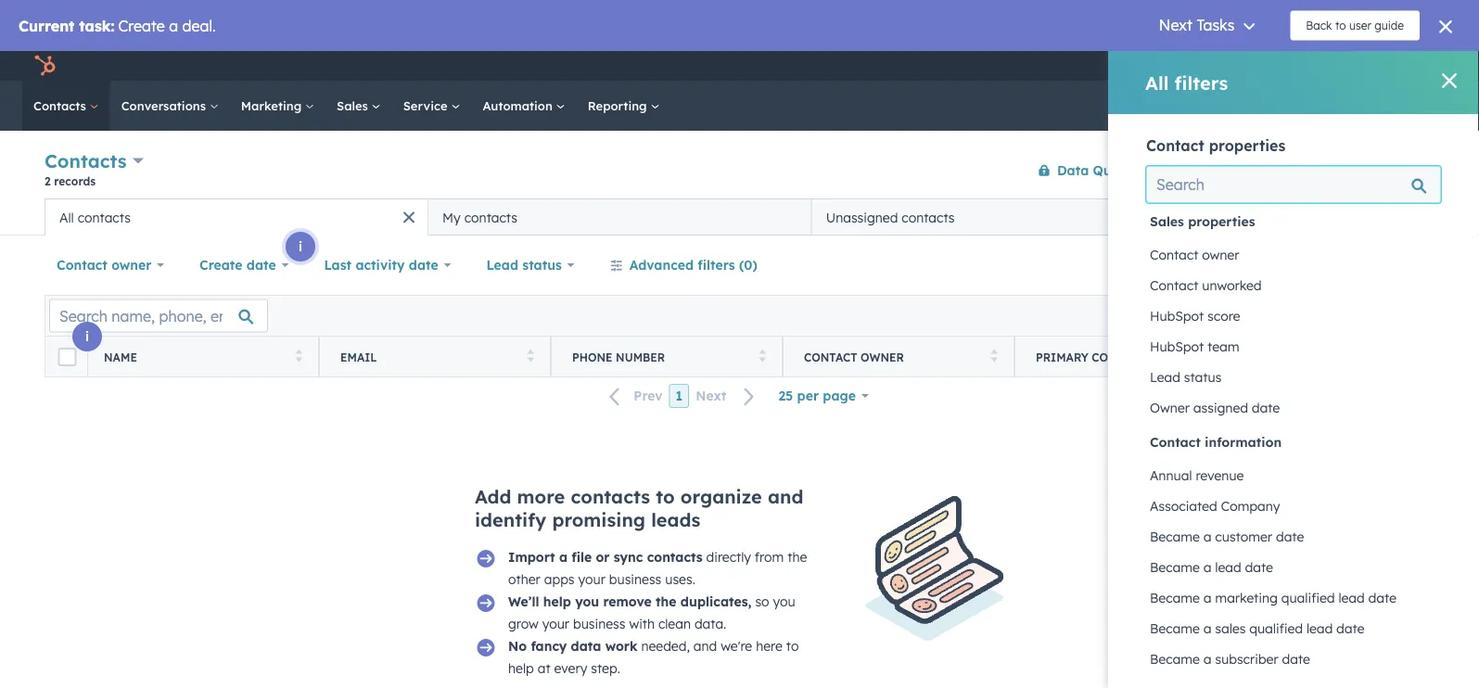 Task type: describe. For each thing, give the bounding box(es) containing it.
marketing
[[241, 98, 305, 113]]

1 press to sort. element from the left
[[295, 349, 302, 365]]

remove
[[603, 594, 652, 610]]

lead for became a marketing qualified lead date
[[1339, 590, 1365, 606]]

contact information
[[1150, 434, 1282, 450]]

owner inside popup button
[[111, 257, 152, 273]]

needed,
[[641, 638, 690, 654]]

a for file
[[559, 549, 568, 565]]

import button
[[1246, 155, 1314, 185]]

Search name, phone, email addresses, or company search field
[[49, 299, 268, 333]]

press to sort. image
[[759, 349, 766, 362]]

contact up actions
[[1147, 136, 1205, 155]]

a for sales
[[1204, 621, 1212, 637]]

a for marketing
[[1204, 590, 1212, 606]]

data quality button
[[1026, 152, 1142, 189]]

all contacts button
[[45, 199, 428, 236]]

unworked
[[1202, 277, 1262, 294]]

phone
[[572, 350, 613, 364]]

primary company column header
[[1015, 337, 1248, 378]]

last
[[324, 257, 352, 273]]

create contact
[[1341, 163, 1419, 177]]

upgrade image
[[1125, 59, 1142, 76]]

close image
[[1442, 73, 1457, 88]]

2 records
[[45, 174, 96, 188]]

notifications button
[[1340, 51, 1371, 81]]

add for add view (3/5)
[[1235, 209, 1261, 225]]

press to sort. element for contact owner
[[991, 349, 998, 365]]

import for import a file or sync contacts
[[508, 549, 555, 565]]

became for became a customer date
[[1150, 529, 1200, 545]]

add view (3/5) button
[[1203, 199, 1354, 236]]

1 you from the left
[[575, 594, 599, 610]]

create for create contact
[[1341, 163, 1376, 177]]

here
[[756, 638, 783, 654]]

search button
[[1431, 90, 1463, 122]]

25 per page
[[779, 388, 856, 404]]

create for create date
[[200, 257, 243, 273]]

contacts link
[[22, 81, 110, 131]]

company
[[1221, 498, 1280, 514]]

contact up "25 per page" popup button
[[804, 350, 858, 364]]

views
[[1387, 209, 1423, 225]]

records
[[54, 174, 96, 188]]

hubspot link
[[22, 55, 70, 77]]

hubspot score button
[[1147, 301, 1442, 332]]

step.
[[591, 660, 620, 677]]

directly
[[706, 549, 751, 565]]

lead status button
[[474, 247, 587, 284]]

service link
[[392, 81, 472, 131]]

associated company
[[1150, 498, 1280, 514]]

my contacts
[[443, 209, 518, 225]]

customer
[[1216, 529, 1273, 545]]

a for customer
[[1204, 529, 1212, 545]]

filters for advanced
[[698, 257, 735, 273]]

unassigned contacts button
[[812, 199, 1196, 236]]

filters for all
[[1175, 71, 1228, 94]]

conversations link
[[110, 81, 230, 131]]

contacts button
[[45, 147, 144, 174]]

leads
[[651, 508, 701, 532]]

press to sort. image for contact owner
[[991, 349, 998, 362]]

activity
[[356, 257, 405, 273]]

contacts up uses.
[[647, 549, 703, 565]]

so
[[755, 594, 770, 610]]

contact owner button
[[1147, 239, 1442, 270]]

lead status button
[[1147, 362, 1442, 393]]

your inside so you grow your business with clean data.
[[542, 616, 570, 632]]

qualified for sales
[[1250, 621, 1303, 637]]

we're
[[721, 638, 753, 654]]

sales
[[1216, 621, 1246, 637]]

lead inside lead status button
[[1150, 369, 1181, 385]]

became a subscriber date
[[1150, 651, 1311, 667]]

Search search field
[[1147, 166, 1442, 203]]

primary
[[1036, 350, 1089, 364]]

promising
[[552, 508, 646, 532]]

hubspot for hubspot team
[[1150, 339, 1204, 355]]

sales link
[[326, 81, 392, 131]]

annual revenue
[[1150, 468, 1244, 484]]

calling icon image
[[1207, 58, 1224, 75]]

add view (3/5)
[[1235, 209, 1331, 225]]

abc
[[1406, 58, 1428, 73]]

my contacts button
[[428, 199, 812, 236]]

contact down "sales properties"
[[1150, 247, 1199, 263]]

prev
[[634, 388, 663, 404]]

you inside so you grow your business with clean data.
[[773, 594, 796, 610]]

owner inside button
[[1202, 247, 1240, 263]]

assigned
[[1194, 400, 1249, 416]]

all views link
[[1354, 199, 1435, 236]]

i for i button to the middle
[[299, 238, 302, 255]]

advanced
[[630, 257, 694, 273]]

data
[[1057, 162, 1089, 178]]

status inside lead status button
[[1184, 369, 1222, 385]]

automation
[[483, 98, 556, 113]]

0 vertical spatial help
[[543, 594, 571, 610]]

contact owner inside contact owner popup button
[[57, 257, 152, 273]]

fancy
[[531, 638, 567, 654]]

0 horizontal spatial the
[[656, 594, 677, 610]]

contact inside popup button
[[57, 257, 107, 273]]

marketing link
[[230, 81, 326, 131]]

next button
[[689, 384, 767, 409]]

became a customer date button
[[1147, 521, 1442, 552]]

owner
[[1150, 400, 1190, 416]]

hubspot for hubspot score
[[1150, 308, 1204, 324]]

grid grid
[[1147, 202, 1442, 675]]

press to sort. element for phone number
[[759, 349, 766, 365]]

view
[[1265, 209, 1295, 225]]

name
[[104, 350, 137, 364]]

Search HubSpot search field
[[1219, 90, 1446, 122]]

marketplaces image
[[1246, 59, 1263, 76]]

all for all views
[[1366, 209, 1383, 225]]

lead status inside button
[[1150, 369, 1222, 385]]

no fancy data work
[[508, 638, 638, 654]]

contacts for unassigned contacts
[[902, 209, 955, 225]]

1 vertical spatial i button
[[286, 232, 315, 262]]

marketing
[[1216, 590, 1278, 606]]

status inside lead status popup button
[[523, 257, 562, 273]]

other
[[508, 571, 541, 588]]

add more contacts to organize and identify promising leads
[[475, 485, 804, 532]]

email
[[340, 350, 377, 364]]

directly from the other apps your business uses.
[[508, 549, 807, 588]]

notifications image
[[1347, 59, 1364, 76]]

search image
[[1441, 99, 1454, 112]]

file
[[572, 549, 592, 565]]

all for all contacts
[[59, 209, 74, 225]]

contacts banner
[[45, 146, 1435, 199]]

phone number
[[572, 350, 665, 364]]

annual revenue button
[[1147, 460, 1442, 491]]

and inside the needed, and we're here to help at every step.
[[694, 638, 717, 654]]

sales for sales properties
[[1150, 213, 1184, 230]]

needed, and we're here to help at every step.
[[508, 638, 799, 677]]

lead inside lead status popup button
[[486, 257, 519, 273]]

1
[[676, 388, 683, 404]]

contact owner inside contact owner button
[[1150, 247, 1240, 263]]

add for add more contacts to organize and identify promising leads
[[475, 485, 512, 508]]

upgrade
[[1146, 59, 1196, 75]]

(3/5)
[[1299, 209, 1331, 225]]



Task type: vqa. For each thing, say whether or not it's contained in the screenshot.
Website (CMS) button
no



Task type: locate. For each thing, give the bounding box(es) containing it.
0 vertical spatial lead
[[1216, 559, 1242, 576]]

2 horizontal spatial lead
[[1339, 590, 1365, 606]]

to right here
[[786, 638, 799, 654]]

became a lead date
[[1150, 559, 1274, 576]]

a down 'became a customer date'
[[1204, 559, 1212, 576]]

became left sales
[[1150, 621, 1200, 637]]

a left file
[[559, 549, 568, 565]]

with
[[629, 616, 655, 632]]

1 vertical spatial filters
[[698, 257, 735, 273]]

duplicates,
[[681, 594, 752, 610]]

contact owner up "contact unworked"
[[1150, 247, 1240, 263]]

0 horizontal spatial create
[[200, 257, 243, 273]]

import a file or sync contacts
[[508, 549, 703, 565]]

annual
[[1150, 468, 1192, 484]]

1 vertical spatial import
[[508, 549, 555, 565]]

uses.
[[665, 571, 696, 588]]

menu containing abc
[[1123, 51, 1457, 81]]

i button left the name
[[72, 322, 102, 352]]

create date button
[[187, 247, 301, 284]]

0 horizontal spatial owner
[[111, 257, 152, 273]]

0 vertical spatial import
[[1261, 163, 1299, 177]]

all contacts
[[59, 209, 131, 225]]

2 horizontal spatial i
[[1244, 177, 1248, 193]]

4 became from the top
[[1150, 621, 1200, 637]]

3 press to sort. image from the left
[[991, 349, 998, 362]]

1 became from the top
[[1150, 529, 1200, 545]]

1 vertical spatial and
[[694, 638, 717, 654]]

1 hubspot from the top
[[1150, 308, 1204, 324]]

lead inside became a lead date button
[[1216, 559, 1242, 576]]

lead down 'became a customer date'
[[1216, 559, 1242, 576]]

properties left "view"
[[1188, 213, 1256, 230]]

you left remove on the bottom left of the page
[[575, 594, 599, 610]]

0 vertical spatial hubspot
[[1150, 308, 1204, 324]]

1 horizontal spatial and
[[768, 485, 804, 508]]

advanced filters (0) button
[[598, 247, 770, 284]]

0 vertical spatial lead
[[486, 257, 519, 273]]

1 horizontal spatial to
[[786, 638, 799, 654]]

2 press to sort. image from the left
[[527, 349, 534, 362]]

2 you from the left
[[773, 594, 796, 610]]

create inside popup button
[[200, 257, 243, 273]]

grow
[[508, 616, 539, 632]]

contact up hubspot score
[[1150, 277, 1199, 294]]

information
[[1205, 434, 1282, 450]]

properties up import button
[[1209, 136, 1286, 155]]

3 became from the top
[[1150, 590, 1200, 606]]

lead inside became a sales qualified lead date button
[[1307, 621, 1333, 637]]

hubspot score
[[1150, 308, 1241, 324]]

press to sort. element left phone
[[527, 349, 534, 365]]

per
[[797, 388, 819, 404]]

1 vertical spatial properties
[[1188, 213, 1256, 230]]

help image
[[1285, 59, 1301, 76]]

1 vertical spatial add
[[475, 485, 512, 508]]

1 horizontal spatial you
[[773, 594, 796, 610]]

and up from
[[768, 485, 804, 508]]

contacts up records
[[45, 149, 127, 173]]

qualified for marketing
[[1282, 590, 1335, 606]]

from
[[755, 549, 784, 565]]

0 vertical spatial contacts
[[33, 98, 90, 113]]

0 horizontal spatial all
[[59, 209, 74, 225]]

help button
[[1277, 51, 1309, 81]]

settings link
[[1313, 56, 1336, 76]]

contacts for my contacts
[[464, 209, 518, 225]]

i for the bottom i button
[[85, 328, 89, 345]]

a left subscriber on the bottom right
[[1204, 651, 1212, 667]]

1 vertical spatial status
[[1184, 369, 1222, 385]]

press to sort. image left phone
[[527, 349, 534, 362]]

create date
[[200, 257, 276, 273]]

(0)
[[739, 257, 758, 273]]

hubspot team button
[[1147, 331, 1442, 362]]

i button up the add view (3/5)
[[1231, 171, 1261, 200]]

1 vertical spatial to
[[786, 638, 799, 654]]

0 vertical spatial add
[[1235, 209, 1261, 225]]

a for subscriber
[[1204, 651, 1212, 667]]

lead up owner
[[1150, 369, 1181, 385]]

press to sort. image
[[295, 349, 302, 362], [527, 349, 534, 362], [991, 349, 998, 362]]

the inside "directly from the other apps your business uses."
[[788, 549, 807, 565]]

pagination navigation
[[599, 384, 767, 409]]

owner up "search name, phone, email addresses, or company" search box
[[111, 257, 152, 273]]

number
[[616, 350, 665, 364]]

help inside the needed, and we're here to help at every step.
[[508, 660, 534, 677]]

became inside "button"
[[1150, 590, 1200, 606]]

at
[[538, 660, 551, 677]]

properties inside grid grid
[[1188, 213, 1256, 230]]

your up fancy
[[542, 616, 570, 632]]

2
[[45, 174, 51, 188]]

0 vertical spatial the
[[788, 549, 807, 565]]

sales left service
[[337, 98, 372, 113]]

all right "upgrade" icon
[[1146, 71, 1169, 94]]

import
[[1261, 163, 1299, 177], [508, 549, 555, 565]]

0 vertical spatial and
[[768, 485, 804, 508]]

contacts down hubspot link
[[33, 98, 90, 113]]

create inside button
[[1341, 163, 1376, 177]]

2 vertical spatial lead
[[1307, 621, 1333, 637]]

1 horizontal spatial status
[[1184, 369, 1222, 385]]

1 vertical spatial lead
[[1150, 369, 1181, 385]]

unassigned
[[826, 209, 898, 225]]

a for lead
[[1204, 559, 1212, 576]]

qualified inside became a marketing qualified lead date "button"
[[1282, 590, 1335, 606]]

properties for contact properties
[[1209, 136, 1286, 155]]

1 horizontal spatial lead
[[1150, 369, 1181, 385]]

column header
[[1247, 337, 1479, 378]]

i up add view (3/5) popup button
[[1244, 177, 1248, 193]]

your down file
[[578, 571, 606, 588]]

properties for sales properties
[[1188, 213, 1256, 230]]

date
[[247, 257, 276, 273], [409, 257, 438, 273], [1252, 400, 1280, 416], [1276, 529, 1305, 545], [1245, 559, 1274, 576], [1369, 590, 1397, 606], [1337, 621, 1365, 637], [1282, 651, 1311, 667]]

press to sort. element
[[295, 349, 302, 365], [527, 349, 534, 365], [759, 349, 766, 365], [991, 349, 998, 365]]

filters
[[1175, 71, 1228, 94], [698, 257, 735, 273]]

contacts inside popup button
[[45, 149, 127, 173]]

sales properties
[[1150, 213, 1256, 230]]

became a marketing qualified lead date button
[[1147, 583, 1442, 614]]

1 vertical spatial help
[[508, 660, 534, 677]]

contact up "annual"
[[1150, 434, 1201, 450]]

add left "view"
[[1235, 209, 1261, 225]]

qualified inside became a sales qualified lead date button
[[1250, 621, 1303, 637]]

owner up "25 per page" popup button
[[861, 350, 904, 364]]

1 horizontal spatial lead status
[[1150, 369, 1222, 385]]

2 horizontal spatial i button
[[1231, 171, 1261, 200]]

qualified down became a marketing qualified lead date
[[1250, 621, 1303, 637]]

contact unworked
[[1150, 277, 1262, 294]]

0 horizontal spatial lead
[[486, 257, 519, 273]]

menu
[[1123, 51, 1457, 81]]

1 horizontal spatial sales
[[1150, 213, 1184, 230]]

became down 'became a customer date'
[[1150, 559, 1200, 576]]

25
[[779, 388, 793, 404]]

associated
[[1150, 498, 1218, 514]]

help down 'no'
[[508, 660, 534, 677]]

create left contact
[[1341, 163, 1376, 177]]

press to sort. element up next button
[[759, 349, 766, 365]]

automation link
[[472, 81, 577, 131]]

1 horizontal spatial all
[[1146, 71, 1169, 94]]

contacts right unassigned
[[902, 209, 955, 225]]

1 button
[[669, 384, 689, 408]]

to left organize at bottom
[[656, 485, 675, 508]]

0 vertical spatial properties
[[1209, 136, 1286, 155]]

a left sales
[[1204, 621, 1212, 637]]

a
[[1204, 529, 1212, 545], [559, 549, 568, 565], [1204, 559, 1212, 576], [1204, 590, 1212, 606], [1204, 621, 1212, 637], [1204, 651, 1212, 667]]

date inside "button"
[[1369, 590, 1397, 606]]

contacts up import a file or sync contacts
[[571, 485, 650, 508]]

and
[[768, 485, 804, 508], [694, 638, 717, 654]]

0 vertical spatial qualified
[[1282, 590, 1335, 606]]

2 press to sort. element from the left
[[527, 349, 534, 365]]

my
[[443, 209, 461, 225]]

i
[[1244, 177, 1248, 193], [299, 238, 302, 255], [85, 328, 89, 345]]

0 vertical spatial i
[[1244, 177, 1248, 193]]

create down all contacts button at the left
[[200, 257, 243, 273]]

so you grow your business with clean data.
[[508, 594, 796, 632]]

0 vertical spatial filters
[[1175, 71, 1228, 94]]

0 vertical spatial lead status
[[486, 257, 562, 273]]

0 horizontal spatial i
[[85, 328, 89, 345]]

the
[[788, 549, 807, 565], [656, 594, 677, 610]]

i for the top i button
[[1244, 177, 1248, 193]]

add left more
[[475, 485, 512, 508]]

business up we'll help you remove the duplicates,
[[609, 571, 662, 588]]

became a sales qualified lead date button
[[1147, 613, 1442, 644]]

1 vertical spatial qualified
[[1250, 621, 1303, 637]]

properties
[[1209, 136, 1286, 155], [1188, 213, 1256, 230]]

hubspot down hubspot score
[[1150, 339, 1204, 355]]

0 horizontal spatial help
[[508, 660, 534, 677]]

data quality
[[1057, 162, 1141, 178]]

i down all contacts button at the left
[[299, 238, 302, 255]]

owner assigned date button
[[1147, 392, 1442, 423]]

filters left (0)
[[698, 257, 735, 273]]

2 became from the top
[[1150, 559, 1200, 576]]

and inside "add more contacts to organize and identify promising leads"
[[768, 485, 804, 508]]

4 press to sort. element from the left
[[991, 349, 998, 365]]

0 horizontal spatial lead
[[1216, 559, 1242, 576]]

0 horizontal spatial you
[[575, 594, 599, 610]]

or
[[596, 549, 610, 565]]

1 vertical spatial create
[[200, 257, 243, 273]]

1 horizontal spatial press to sort. image
[[527, 349, 534, 362]]

add inside "add more contacts to organize and identify promising leads"
[[475, 485, 512, 508]]

qualified up became a sales qualified lead date button
[[1282, 590, 1335, 606]]

contact properties
[[1147, 136, 1286, 155]]

revenue
[[1196, 468, 1244, 484]]

score
[[1208, 308, 1241, 324]]

create contact button
[[1325, 155, 1435, 185]]

page
[[823, 388, 856, 404]]

clean
[[659, 616, 691, 632]]

1 horizontal spatial the
[[788, 549, 807, 565]]

0 horizontal spatial your
[[542, 616, 570, 632]]

became
[[1150, 529, 1200, 545], [1150, 559, 1200, 576], [1150, 590, 1200, 606], [1150, 621, 1200, 637], [1150, 651, 1200, 667]]

press to sort. element left primary
[[991, 349, 998, 365]]

import inside button
[[1261, 163, 1299, 177]]

1 horizontal spatial add
[[1235, 209, 1261, 225]]

1 horizontal spatial lead
[[1307, 621, 1333, 637]]

lead up became a sales qualified lead date button
[[1339, 590, 1365, 606]]

became a marketing qualified lead date
[[1150, 590, 1397, 606]]

contacts inside "add more contacts to organize and identify promising leads"
[[571, 485, 650, 508]]

service
[[403, 98, 451, 113]]

next
[[696, 388, 727, 404]]

lead status
[[486, 257, 562, 273], [1150, 369, 1222, 385]]

status down hubspot team on the right
[[1184, 369, 1222, 385]]

lead down my contacts
[[486, 257, 519, 273]]

all views
[[1366, 209, 1423, 225]]

became a subscriber date button
[[1147, 644, 1442, 675]]

to inside "add more contacts to organize and identify promising leads"
[[656, 485, 675, 508]]

settings image
[[1316, 59, 1333, 76]]

contacts for all contacts
[[78, 209, 131, 225]]

associated company button
[[1147, 491, 1442, 522]]

filters left marketplaces icon
[[1175, 71, 1228, 94]]

business inside so you grow your business with clean data.
[[573, 616, 626, 632]]

became left subscriber on the bottom right
[[1150, 651, 1200, 667]]

became for became a subscriber date
[[1150, 651, 1200, 667]]

0 horizontal spatial i button
[[72, 322, 102, 352]]

all inside button
[[59, 209, 74, 225]]

your inside "directly from the other apps your business uses."
[[578, 571, 606, 588]]

contacts inside button
[[464, 209, 518, 225]]

0 horizontal spatial add
[[475, 485, 512, 508]]

contacts
[[78, 209, 131, 225], [464, 209, 518, 225], [902, 209, 955, 225], [571, 485, 650, 508], [647, 549, 703, 565]]

business
[[609, 571, 662, 588], [573, 616, 626, 632]]

2 horizontal spatial owner
[[1202, 247, 1240, 263]]

1 vertical spatial the
[[656, 594, 677, 610]]

contacts down records
[[78, 209, 131, 225]]

help down apps
[[543, 594, 571, 610]]

gary orlando image
[[1386, 58, 1403, 74]]

2 hubspot from the top
[[1150, 339, 1204, 355]]

business up data on the left bottom of the page
[[573, 616, 626, 632]]

owner up unworked at the right of page
[[1202, 247, 1240, 263]]

1 vertical spatial your
[[542, 616, 570, 632]]

lead inside became a marketing qualified lead date "button"
[[1339, 590, 1365, 606]]

sales inside the sales link
[[337, 98, 372, 113]]

became for became a sales qualified lead date
[[1150, 621, 1200, 637]]

the up clean
[[656, 594, 677, 610]]

abc button
[[1375, 51, 1455, 81]]

2 horizontal spatial all
[[1366, 209, 1383, 225]]

you right so
[[773, 594, 796, 610]]

press to sort. image left "email"
[[295, 349, 302, 362]]

sales down actions
[[1150, 213, 1184, 230]]

i button
[[1231, 171, 1261, 200], [286, 232, 315, 262], [72, 322, 102, 352]]

sales for sales
[[337, 98, 372, 113]]

0 horizontal spatial import
[[508, 549, 555, 565]]

contact owner down 'all contacts'
[[57, 257, 152, 273]]

and down data.
[[694, 638, 717, 654]]

press to sort. element left "email"
[[295, 349, 302, 365]]

all filters
[[1146, 71, 1228, 94]]

lead for became a sales qualified lead date
[[1307, 621, 1333, 637]]

lead status inside popup button
[[486, 257, 562, 273]]

contact down 'all contacts'
[[57, 257, 107, 273]]

a up became a lead date
[[1204, 529, 1212, 545]]

add inside popup button
[[1235, 209, 1261, 225]]

0 horizontal spatial and
[[694, 638, 717, 654]]

3 press to sort. element from the left
[[759, 349, 766, 365]]

1 horizontal spatial i button
[[286, 232, 315, 262]]

to inside the needed, and we're here to help at every step.
[[786, 638, 799, 654]]

i down contact owner popup button
[[85, 328, 89, 345]]

actions
[[1169, 163, 1207, 177]]

hubspot up hubspot team on the right
[[1150, 308, 1204, 324]]

0 horizontal spatial filters
[[698, 257, 735, 273]]

lead status down my contacts
[[486, 257, 562, 273]]

0 horizontal spatial to
[[656, 485, 675, 508]]

press to sort. element for email
[[527, 349, 534, 365]]

1 horizontal spatial your
[[578, 571, 606, 588]]

status down my contacts button
[[523, 257, 562, 273]]

2 vertical spatial i
[[85, 328, 89, 345]]

sales inside grid grid
[[1150, 213, 1184, 230]]

contacts right my
[[464, 209, 518, 225]]

lead down became a marketing qualified lead date "button"
[[1307, 621, 1333, 637]]

hubspot image
[[33, 55, 56, 77]]

qualified
[[1282, 590, 1335, 606], [1250, 621, 1303, 637]]

1 vertical spatial i
[[299, 238, 302, 255]]

conversations
[[121, 98, 209, 113]]

0 vertical spatial to
[[656, 485, 675, 508]]

1 horizontal spatial filters
[[1175, 71, 1228, 94]]

1 vertical spatial contacts
[[45, 149, 127, 173]]

i button left last
[[286, 232, 315, 262]]

contact owner
[[1150, 247, 1240, 263], [57, 257, 152, 273], [804, 350, 904, 364]]

your
[[578, 571, 606, 588], [542, 616, 570, 632]]

the right from
[[788, 549, 807, 565]]

1 vertical spatial business
[[573, 616, 626, 632]]

became for became a marketing qualified lead date
[[1150, 590, 1200, 606]]

import up other
[[508, 549, 555, 565]]

lead status down hubspot team on the right
[[1150, 369, 1222, 385]]

became down associated
[[1150, 529, 1200, 545]]

filters inside button
[[698, 257, 735, 273]]

1 horizontal spatial contact owner
[[804, 350, 904, 364]]

1 horizontal spatial i
[[299, 238, 302, 255]]

0 vertical spatial sales
[[337, 98, 372, 113]]

5 became from the top
[[1150, 651, 1200, 667]]

0 horizontal spatial sales
[[337, 98, 372, 113]]

all
[[1146, 71, 1169, 94], [1366, 209, 1383, 225], [59, 209, 74, 225]]

2 horizontal spatial contact owner
[[1150, 247, 1240, 263]]

0 horizontal spatial lead status
[[486, 257, 562, 273]]

contact owner button
[[45, 247, 176, 284]]

1 vertical spatial hubspot
[[1150, 339, 1204, 355]]

a down became a lead date
[[1204, 590, 1212, 606]]

1 horizontal spatial create
[[1341, 163, 1376, 177]]

press to sort. image for email
[[527, 349, 534, 362]]

all for all filters
[[1146, 71, 1169, 94]]

business inside "directly from the other apps your business uses."
[[609, 571, 662, 588]]

1 vertical spatial lead status
[[1150, 369, 1222, 385]]

0 horizontal spatial press to sort. image
[[295, 349, 302, 362]]

became down became a lead date
[[1150, 590, 1200, 606]]

marketplaces button
[[1235, 51, 1274, 81]]

0 horizontal spatial contact owner
[[57, 257, 152, 273]]

press to sort. image left primary
[[991, 349, 998, 362]]

identify
[[475, 508, 547, 532]]

0 horizontal spatial status
[[523, 257, 562, 273]]

0 vertical spatial i button
[[1231, 171, 1261, 200]]

1 vertical spatial lead
[[1339, 590, 1365, 606]]

data
[[571, 638, 601, 654]]

1 horizontal spatial import
[[1261, 163, 1299, 177]]

2 vertical spatial i button
[[72, 322, 102, 352]]

import for import
[[1261, 163, 1299, 177]]

advanced filters (0)
[[630, 257, 758, 273]]

25 per page button
[[767, 378, 881, 415]]

1 press to sort. image from the left
[[295, 349, 302, 362]]

we'll help you remove the duplicates,
[[508, 594, 752, 610]]

0 vertical spatial status
[[523, 257, 562, 273]]

became for became a lead date
[[1150, 559, 1200, 576]]

import up "view"
[[1261, 163, 1299, 177]]

owner assigned date
[[1150, 400, 1280, 416]]

all left views
[[1366, 209, 1383, 225]]

contact owner up page
[[804, 350, 904, 364]]

2 horizontal spatial press to sort. image
[[991, 349, 998, 362]]

1 horizontal spatial help
[[543, 594, 571, 610]]

0 vertical spatial business
[[609, 571, 662, 588]]

1 horizontal spatial owner
[[861, 350, 904, 364]]

0 vertical spatial create
[[1341, 163, 1376, 177]]

a inside "button"
[[1204, 590, 1212, 606]]

all down 2 records
[[59, 209, 74, 225]]

0 vertical spatial your
[[578, 571, 606, 588]]

1 vertical spatial sales
[[1150, 213, 1184, 230]]



